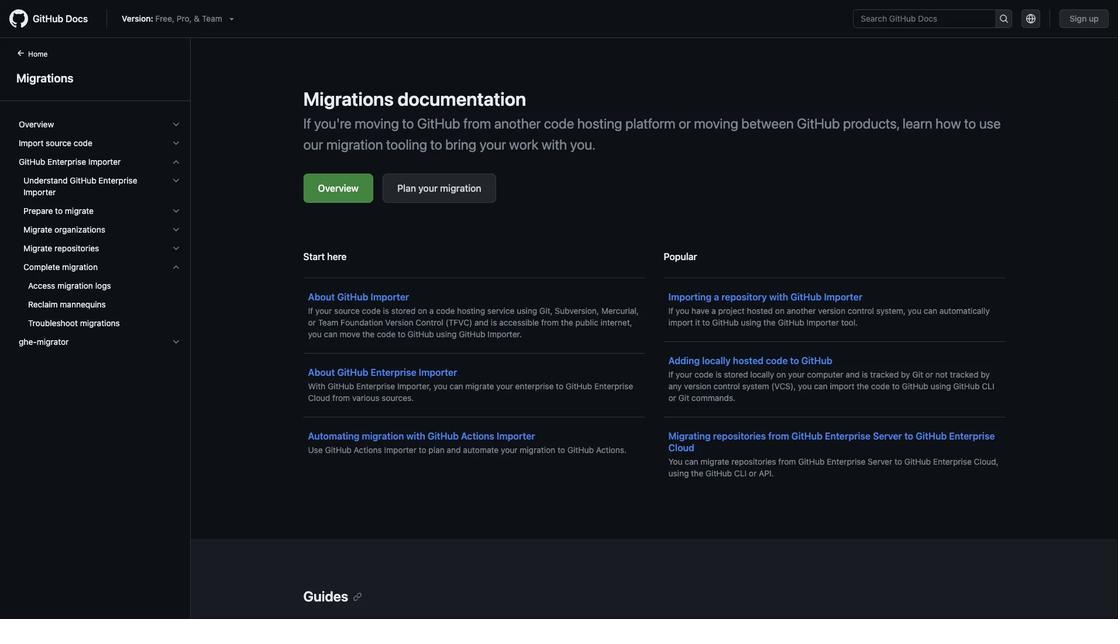 Task type: locate. For each thing, give the bounding box(es) containing it.
0 vertical spatial migrate
[[65, 206, 94, 216]]

sc 9kayk9 0 image inside 'complete migration' dropdown button
[[172, 263, 181, 272]]

0 horizontal spatial stored
[[392, 306, 416, 316]]

by
[[901, 370, 911, 380], [981, 370, 990, 380]]

2 vertical spatial and
[[447, 446, 461, 455]]

your left enterprise
[[497, 382, 513, 392]]

moving left between
[[694, 115, 739, 132]]

importer left tool.
[[807, 318, 839, 328]]

moving
[[355, 115, 399, 132], [694, 115, 739, 132]]

troubleshoot migrations
[[28, 319, 120, 328]]

1 vertical spatial sc 9kayk9 0 image
[[172, 338, 181, 347]]

sign up link
[[1060, 9, 1109, 28]]

can right you at right
[[685, 457, 699, 467]]

version up tool.
[[819, 306, 846, 316]]

hosted up system
[[733, 356, 764, 367]]

migrations element
[[0, 47, 191, 619]]

sc 9kayk9 0 image inside migrate repositories dropdown button
[[172, 244, 181, 253]]

actions down automating
[[354, 446, 382, 455]]

0 vertical spatial import
[[669, 318, 693, 328]]

github enterprise importer element
[[9, 153, 190, 333], [9, 172, 190, 333]]

by left not
[[901, 370, 911, 380]]

github inside understand github enterprise importer
[[70, 176, 96, 186]]

start
[[304, 251, 325, 263]]

complete migration element containing complete migration
[[9, 258, 190, 333]]

import inside adding locally hosted code to github if your code is stored locally on your computer and is tracked by git or not tracked by any version control system (vcs), you can import the code to github using github cli or git commands.
[[830, 382, 855, 392]]

0 horizontal spatial migrate
[[65, 206, 94, 216]]

using down project
[[741, 318, 762, 328]]

you left move
[[308, 330, 322, 340]]

using up the accessible
[[517, 306, 537, 316]]

a up control
[[430, 306, 434, 316]]

on right project
[[776, 306, 785, 316]]

import down computer
[[830, 382, 855, 392]]

about inside about github enterprise importer with github enterprise importer, you can migrate your enterprise to github enterprise cloud from various sources.
[[308, 367, 335, 378]]

1 by from the left
[[901, 370, 911, 380]]

bring
[[446, 136, 477, 153]]

1 horizontal spatial and
[[475, 318, 489, 328]]

1 vertical spatial stored
[[724, 370, 748, 380]]

plan your migration link
[[383, 174, 496, 203]]

(vcs),
[[772, 382, 796, 392]]

prepare to migrate button
[[14, 202, 186, 221]]

home
[[28, 50, 48, 58]]

can inside about github importer if your source code is stored on a code hosting service using git, subversion, mercurial, or team foundation version control (tfvc) and is accessible from the public internet, you can move the code to github using github importer.
[[324, 330, 338, 340]]

migrate up "organizations"
[[65, 206, 94, 216]]

project
[[719, 306, 745, 316]]

migrations inside migrations documentation if you're moving to github from another code hosting platform or moving between github products, learn how to use our migration tooling to bring your work with you.
[[304, 88, 394, 110]]

guides link
[[304, 589, 362, 605]]

2 vertical spatial repositories
[[732, 457, 777, 467]]

locally up system
[[751, 370, 775, 380]]

1 horizontal spatial import
[[830, 382, 855, 392]]

from inside about github enterprise importer with github enterprise importer, you can migrate your enterprise to github enterprise cloud from various sources.
[[333, 394, 350, 403]]

sc 9kayk9 0 image for prepare to migrate
[[172, 207, 181, 216]]

3 sc 9kayk9 0 image from the top
[[172, 157, 181, 167]]

or left foundation
[[308, 318, 316, 328]]

source up foundation
[[334, 306, 360, 316]]

on up (vcs),
[[777, 370, 786, 380]]

about down the start here
[[308, 292, 335, 303]]

guides
[[304, 589, 348, 605]]

1 horizontal spatial migrations
[[304, 88, 394, 110]]

version:
[[122, 14, 153, 23]]

about for about github importer
[[308, 292, 335, 303]]

foundation
[[341, 318, 383, 328]]

you
[[676, 306, 690, 316], [908, 306, 922, 316], [308, 330, 322, 340], [434, 382, 448, 392], [799, 382, 812, 392]]

server
[[873, 431, 903, 442], [868, 457, 893, 467]]

2 sc 9kayk9 0 image from the top
[[172, 139, 181, 148]]

1 vertical spatial repositories
[[713, 431, 766, 442]]

sc 9kayk9 0 image
[[172, 207, 181, 216], [172, 338, 181, 347]]

another
[[494, 115, 541, 132], [787, 306, 816, 316]]

0 vertical spatial cli
[[982, 382, 995, 392]]

1 vertical spatial overview
[[318, 183, 359, 194]]

sc 9kayk9 0 image for overview
[[172, 120, 181, 129]]

hosting inside migrations documentation if you're moving to github from another code hosting platform or moving between github products, learn how to use our migration tooling to bring your work with you.
[[578, 115, 623, 132]]

hosting up (tfvc) at the bottom left of page
[[457, 306, 485, 316]]

reclaim mannequins link
[[14, 296, 186, 314]]

moving up tooling
[[355, 115, 399, 132]]

migrate down prepare
[[23, 225, 52, 235]]

or inside migrating repositories from github enterprise server to github enterprise cloud you can migrate repositories from github enterprise server to github enterprise cloud, using the github cli or api.
[[749, 469, 757, 479]]

0 vertical spatial migrations
[[16, 71, 73, 85]]

1 vertical spatial another
[[787, 306, 816, 316]]

sc 9kayk9 0 image for migrate repositories
[[172, 244, 181, 253]]

2 vertical spatial migrate
[[701, 457, 730, 467]]

1 vertical spatial control
[[714, 382, 740, 392]]

1 horizontal spatial source
[[334, 306, 360, 316]]

migration up access migration logs
[[62, 263, 98, 272]]

1 vertical spatial migrations
[[304, 88, 394, 110]]

importer up version at the left of page
[[371, 292, 409, 303]]

and right computer
[[846, 370, 860, 380]]

team right & at the left top of page
[[202, 14, 222, 23]]

migrations up you're
[[304, 88, 394, 110]]

with right repository at the top right of page
[[770, 292, 789, 303]]

migrations
[[80, 319, 120, 328]]

migration
[[326, 136, 383, 153], [440, 183, 482, 194], [62, 263, 98, 272], [57, 281, 93, 291], [362, 431, 404, 442], [520, 446, 556, 455]]

2 horizontal spatial and
[[846, 370, 860, 380]]

migrate for migrate repositories
[[23, 244, 52, 253]]

sc 9kayk9 0 image for understand github enterprise importer
[[172, 176, 181, 186]]

control up tool.
[[848, 306, 875, 316]]

you're
[[314, 115, 352, 132]]

0 vertical spatial cloud
[[308, 394, 330, 403]]

1 vertical spatial git
[[679, 394, 690, 403]]

a right have
[[712, 306, 716, 316]]

commands.
[[692, 394, 736, 403]]

git
[[913, 370, 924, 380], [679, 394, 690, 403]]

repository
[[722, 292, 767, 303]]

actions up 'automate'
[[461, 431, 495, 442]]

public
[[576, 318, 599, 328]]

sc 9kayk9 0 image inside understand github enterprise importer dropdown button
[[172, 176, 181, 186]]

your inside about github importer if your source code is stored on a code hosting service using git, subversion, mercurial, or team foundation version control (tfvc) and is accessible from the public internet, you can move the code to github using github importer.
[[315, 306, 332, 316]]

overview up import
[[19, 120, 54, 129]]

your left "work"
[[480, 136, 506, 153]]

repositories for migrating
[[713, 431, 766, 442]]

and right plan
[[447, 446, 461, 455]]

if down importing
[[669, 306, 674, 316]]

0 vertical spatial hosted
[[747, 306, 773, 316]]

1 horizontal spatial by
[[981, 370, 990, 380]]

stored
[[392, 306, 416, 316], [724, 370, 748, 380]]

importer inside about github enterprise importer with github enterprise importer, you can migrate your enterprise to github enterprise cloud from various sources.
[[419, 367, 457, 378]]

2 github enterprise importer element from the top
[[9, 172, 190, 333]]

you right (vcs),
[[799, 382, 812, 392]]

api.
[[759, 469, 774, 479]]

0 vertical spatial sc 9kayk9 0 image
[[172, 207, 181, 216]]

0 horizontal spatial migrations
[[16, 71, 73, 85]]

can left move
[[324, 330, 338, 340]]

1 horizontal spatial another
[[787, 306, 816, 316]]

hosted inside adding locally hosted code to github if your code is stored locally on your computer and is tracked by git or not tracked by any version control system (vcs), you can import the code to github using github cli or git commands.
[[733, 356, 764, 367]]

on inside adding locally hosted code to github if your code is stored locally on your computer and is tracked by git or not tracked by any version control system (vcs), you can import the code to github using github cli or git commands.
[[777, 370, 786, 380]]

1 migrate from the top
[[23, 225, 52, 235]]

from inside migrations documentation if you're moving to github from another code hosting platform or moving between github products, learn how to use our migration tooling to bring your work with you.
[[464, 115, 491, 132]]

can inside about github enterprise importer with github enterprise importer, you can migrate your enterprise to github enterprise cloud from various sources.
[[450, 382, 463, 392]]

overview
[[19, 120, 54, 129], [318, 183, 359, 194]]

sc 9kayk9 0 image for complete migration
[[172, 263, 181, 272]]

or right platform
[[679, 115, 691, 132]]

can down computer
[[814, 382, 828, 392]]

if inside migrations documentation if you're moving to github from another code hosting platform or moving between github products, learn how to use our migration tooling to bring your work with you.
[[304, 115, 311, 132]]

2 horizontal spatial with
[[770, 292, 789, 303]]

sc 9kayk9 0 image for github enterprise importer
[[172, 157, 181, 167]]

you inside adding locally hosted code to github if your code is stored locally on your computer and is tracked by git or not tracked by any version control system (vcs), you can import the code to github using github cli or git commands.
[[799, 382, 812, 392]]

version inside adding locally hosted code to github if your code is stored locally on your computer and is tracked by git or not tracked by any version control system (vcs), you can import the code to github using github cli or git commands.
[[684, 382, 712, 392]]

0 vertical spatial version
[[819, 306, 846, 316]]

migrate organizations button
[[14, 221, 186, 239]]

1 vertical spatial cli
[[735, 469, 747, 479]]

to inside importing a repository with github importer if you have a project hosted on another version control system, you can automatically import it to github using the github importer tool.
[[703, 318, 710, 328]]

0 horizontal spatial moving
[[355, 115, 399, 132]]

importer up importer,
[[419, 367, 457, 378]]

using
[[517, 306, 537, 316], [741, 318, 762, 328], [437, 330, 457, 340], [931, 382, 952, 392], [669, 469, 689, 479]]

with left you.
[[542, 136, 567, 153]]

importing a repository with github importer if you have a project hosted on another version control system, you can automatically import it to github using the github importer tool.
[[669, 292, 990, 328]]

sign up
[[1070, 14, 1099, 23]]

if up our
[[304, 115, 311, 132]]

0 vertical spatial migrate
[[23, 225, 52, 235]]

0 horizontal spatial cli
[[735, 469, 747, 479]]

complete migration element containing access migration logs
[[9, 277, 190, 333]]

0 vertical spatial control
[[848, 306, 875, 316]]

can left automatically
[[924, 306, 938, 316]]

0 horizontal spatial control
[[714, 382, 740, 392]]

your inside migrations documentation if you're moving to github from another code hosting platform or moving between github products, learn how to use our migration tooling to bring your work with you.
[[480, 136, 506, 153]]

4 sc 9kayk9 0 image from the top
[[172, 176, 181, 186]]

2 tracked from the left
[[950, 370, 979, 380]]

github enterprise importer button
[[14, 153, 186, 172]]

hosted
[[747, 306, 773, 316], [733, 356, 764, 367]]

the inside importing a repository with github importer if you have a project hosted on another version control system, you can automatically import it to github using the github importer tool.
[[764, 318, 776, 328]]

importer.
[[488, 330, 522, 340]]

1 vertical spatial about
[[308, 367, 335, 378]]

cloud down migrating
[[669, 443, 695, 454]]

your down the start here
[[315, 306, 332, 316]]

1 moving from the left
[[355, 115, 399, 132]]

you
[[669, 457, 683, 467]]

import source code button
[[14, 134, 186, 153]]

actions.
[[596, 446, 627, 455]]

1 horizontal spatial overview
[[318, 183, 359, 194]]

and inside automating migration with github actions importer use github actions importer to plan and automate your migration to github actions.
[[447, 446, 461, 455]]

git down any
[[679, 394, 690, 403]]

1 horizontal spatial tracked
[[950, 370, 979, 380]]

sc 9kayk9 0 image inside migrate organizations dropdown button
[[172, 225, 181, 235]]

migrate inside about github enterprise importer with github enterprise importer, you can migrate your enterprise to github enterprise cloud from various sources.
[[466, 382, 494, 392]]

on inside about github importer if your source code is stored on a code hosting service using git, subversion, mercurial, or team foundation version control (tfvc) and is accessible from the public internet, you can move the code to github using github importer.
[[418, 306, 427, 316]]

1 horizontal spatial hosting
[[578, 115, 623, 132]]

1 vertical spatial team
[[318, 318, 339, 328]]

1 sc 9kayk9 0 image from the top
[[172, 120, 181, 129]]

0 vertical spatial stored
[[392, 306, 416, 316]]

complete migration
[[23, 263, 98, 272]]

or inside migrations documentation if you're moving to github from another code hosting platform or moving between github products, learn how to use our migration tooling to bring your work with you.
[[679, 115, 691, 132]]

and down service
[[475, 318, 489, 328]]

0 horizontal spatial tracked
[[871, 370, 899, 380]]

using down you at right
[[669, 469, 689, 479]]

2 horizontal spatial migrate
[[701, 457, 730, 467]]

0 horizontal spatial import
[[669, 318, 693, 328]]

cli
[[982, 382, 995, 392], [735, 469, 747, 479]]

None search field
[[854, 9, 1013, 28]]

hosted down repository at the top right of page
[[747, 306, 773, 316]]

enterprise
[[515, 382, 554, 392]]

if down start
[[308, 306, 313, 316]]

0 vertical spatial another
[[494, 115, 541, 132]]

1 vertical spatial server
[[868, 457, 893, 467]]

0 horizontal spatial another
[[494, 115, 541, 132]]

sc 9kayk9 0 image for migrate organizations
[[172, 225, 181, 235]]

sc 9kayk9 0 image for import source code
[[172, 139, 181, 148]]

1 horizontal spatial control
[[848, 306, 875, 316]]

sc 9kayk9 0 image inside overview dropdown button
[[172, 120, 181, 129]]

1 horizontal spatial team
[[318, 318, 339, 328]]

1 github enterprise importer element from the top
[[9, 153, 190, 333]]

cloud down with
[[308, 394, 330, 403]]

to inside about github importer if your source code is stored on a code hosting service using git, subversion, mercurial, or team foundation version control (tfvc) and is accessible from the public internet, you can move the code to github using github importer.
[[398, 330, 406, 340]]

github docs link
[[9, 9, 97, 28]]

1 vertical spatial actions
[[354, 446, 382, 455]]

1 vertical spatial import
[[830, 382, 855, 392]]

our
[[304, 136, 323, 153]]

hosting inside about github importer if your source code is stored on a code hosting service using git, subversion, mercurial, or team foundation version control (tfvc) and is accessible from the public internet, you can move the code to github using github importer.
[[457, 306, 485, 316]]

import inside importing a repository with github importer if you have a project hosted on another version control system, you can automatically import it to github using the github importer tool.
[[669, 318, 693, 328]]

sign
[[1070, 14, 1087, 23]]

if inside importing a repository with github importer if you have a project hosted on another version control system, you can automatically import it to github using the github importer tool.
[[669, 306, 674, 316]]

migrations for migrations
[[16, 71, 73, 85]]

access migration logs
[[28, 281, 111, 291]]

and inside about github importer if your source code is stored on a code hosting service using git, subversion, mercurial, or team foundation version control (tfvc) and is accessible from the public internet, you can move the code to github using github importer.
[[475, 318, 489, 328]]

on
[[418, 306, 427, 316], [776, 306, 785, 316], [777, 370, 786, 380]]

2 vertical spatial with
[[407, 431, 425, 442]]

1 horizontal spatial cloud
[[669, 443, 695, 454]]

0 horizontal spatial git
[[679, 394, 690, 403]]

stored up version at the left of page
[[392, 306, 416, 316]]

complete migration element
[[9, 258, 190, 333], [9, 277, 190, 333]]

0 horizontal spatial cloud
[[308, 394, 330, 403]]

migrate down migrating
[[701, 457, 730, 467]]

1 horizontal spatial git
[[913, 370, 924, 380]]

if inside about github importer if your source code is stored on a code hosting service using git, subversion, mercurial, or team foundation version control (tfvc) and is accessible from the public internet, you can move the code to github using github importer.
[[308, 306, 313, 316]]

1 vertical spatial cloud
[[669, 443, 695, 454]]

your right 'automate'
[[501, 446, 518, 455]]

1 vertical spatial migrate
[[466, 382, 494, 392]]

0 vertical spatial locally
[[703, 356, 731, 367]]

system,
[[877, 306, 906, 316]]

with down sources.
[[407, 431, 425, 442]]

to inside dropdown button
[[55, 206, 63, 216]]

1 sc 9kayk9 0 image from the top
[[172, 207, 181, 216]]

migrate
[[65, 206, 94, 216], [466, 382, 494, 392], [701, 457, 730, 467]]

using down (tfvc) at the bottom left of page
[[437, 330, 457, 340]]

triangle down image
[[227, 14, 236, 23]]

migrate for migrate organizations
[[23, 225, 52, 235]]

migrate
[[23, 225, 52, 235], [23, 244, 52, 253]]

source up github enterprise importer
[[46, 138, 71, 148]]

and inside adding locally hosted code to github if your code is stored locally on your computer and is tracked by git or not tracked by any version control system (vcs), you can import the code to github using github cli or git commands.
[[846, 370, 860, 380]]

1 vertical spatial hosting
[[457, 306, 485, 316]]

0 horizontal spatial team
[[202, 14, 222, 23]]

sc 9kayk9 0 image
[[172, 120, 181, 129], [172, 139, 181, 148], [172, 157, 181, 167], [172, 176, 181, 186], [172, 225, 181, 235], [172, 244, 181, 253], [172, 263, 181, 272]]

0 horizontal spatial version
[[684, 382, 712, 392]]

github
[[33, 13, 63, 24], [417, 115, 460, 132], [797, 115, 840, 132], [19, 157, 45, 167], [70, 176, 96, 186], [337, 292, 368, 303], [791, 292, 822, 303], [713, 318, 739, 328], [778, 318, 805, 328], [408, 330, 434, 340], [459, 330, 486, 340], [802, 356, 833, 367], [337, 367, 368, 378], [328, 382, 354, 392], [566, 382, 592, 392], [902, 382, 929, 392], [954, 382, 980, 392], [428, 431, 459, 442], [792, 431, 823, 442], [916, 431, 947, 442], [325, 446, 352, 455], [568, 446, 594, 455], [799, 457, 825, 467], [905, 457, 931, 467], [706, 469, 732, 479]]

control
[[848, 306, 875, 316], [714, 382, 740, 392]]

prepare
[[23, 206, 53, 216]]

search image
[[1000, 14, 1009, 23]]

2 migrate from the top
[[23, 244, 52, 253]]

1 horizontal spatial stored
[[724, 370, 748, 380]]

ghe-
[[19, 337, 37, 347]]

sc 9kayk9 0 image inside prepare to migrate dropdown button
[[172, 207, 181, 216]]

1 about from the top
[[308, 292, 335, 303]]

1 horizontal spatial with
[[542, 136, 567, 153]]

0 vertical spatial with
[[542, 136, 567, 153]]

0 horizontal spatial with
[[407, 431, 425, 442]]

can
[[924, 306, 938, 316], [324, 330, 338, 340], [450, 382, 463, 392], [814, 382, 828, 392], [685, 457, 699, 467]]

by right not
[[981, 370, 990, 380]]

if
[[304, 115, 311, 132], [308, 306, 313, 316], [669, 306, 674, 316], [669, 370, 674, 380]]

0 vertical spatial hosting
[[578, 115, 623, 132]]

service
[[488, 306, 515, 316]]

using down not
[[931, 382, 952, 392]]

0 vertical spatial and
[[475, 318, 489, 328]]

git left not
[[913, 370, 924, 380]]

0 horizontal spatial hosting
[[457, 306, 485, 316]]

team left foundation
[[318, 318, 339, 328]]

1 complete migration element from the top
[[9, 258, 190, 333]]

migrate up complete
[[23, 244, 52, 253]]

cloud,
[[974, 457, 999, 467]]

about
[[308, 292, 335, 303], [308, 367, 335, 378]]

1 tracked from the left
[[871, 370, 899, 380]]

or down any
[[669, 394, 677, 403]]

version up commands.
[[684, 382, 712, 392]]

0 vertical spatial repositories
[[54, 244, 99, 253]]

7 sc 9kayk9 0 image from the top
[[172, 263, 181, 272]]

stored up system
[[724, 370, 748, 380]]

about inside about github importer if your source code is stored on a code hosting service using git, subversion, mercurial, or team foundation version control (tfvc) and is accessible from the public internet, you can move the code to github using github importer.
[[308, 292, 335, 303]]

documentation
[[398, 88, 526, 110]]

1 vertical spatial hosted
[[733, 356, 764, 367]]

if up any
[[669, 370, 674, 380]]

your right plan
[[419, 183, 438, 194]]

0 vertical spatial source
[[46, 138, 71, 148]]

using inside migrating repositories from github enterprise server to github enterprise cloud you can migrate repositories from github enterprise server to github enterprise cloud, using the github cli or api.
[[669, 469, 689, 479]]

6 sc 9kayk9 0 image from the top
[[172, 244, 181, 253]]

0 horizontal spatial source
[[46, 138, 71, 148]]

tool.
[[842, 318, 858, 328]]

importer left plan
[[384, 446, 417, 455]]

sc 9kayk9 0 image inside ghe-migrator dropdown button
[[172, 338, 181, 347]]

2 complete migration element from the top
[[9, 277, 190, 333]]

github enterprise importer
[[19, 157, 121, 167]]

to inside about github enterprise importer with github enterprise importer, you can migrate your enterprise to github enterprise cloud from various sources.
[[556, 382, 564, 392]]

you right importer,
[[434, 382, 448, 392]]

control inside adding locally hosted code to github if your code is stored locally on your computer and is tracked by git or not tracked by any version control system (vcs), you can import the code to github using github cli or git commands.
[[714, 382, 740, 392]]

hosting up you.
[[578, 115, 623, 132]]

0 horizontal spatial and
[[447, 446, 461, 455]]

the
[[561, 318, 573, 328], [764, 318, 776, 328], [363, 330, 375, 340], [857, 382, 869, 392], [691, 469, 704, 479]]

import left the it
[[669, 318, 693, 328]]

your up (vcs),
[[789, 370, 805, 380]]

0 vertical spatial git
[[913, 370, 924, 380]]

migrations down home link on the top left of the page
[[16, 71, 73, 85]]

control
[[416, 318, 444, 328]]

0 vertical spatial overview
[[19, 120, 54, 129]]

1 vertical spatial source
[[334, 306, 360, 316]]

control up commands.
[[714, 382, 740, 392]]

is
[[383, 306, 389, 316], [491, 318, 497, 328], [716, 370, 722, 380], [862, 370, 868, 380]]

migrate left enterprise
[[466, 382, 494, 392]]

about up with
[[308, 367, 335, 378]]

0 vertical spatial actions
[[461, 431, 495, 442]]

on inside importing a repository with github importer if you have a project hosted on another version control system, you can automatically import it to github using the github importer tool.
[[776, 306, 785, 316]]

stored inside adding locally hosted code to github if your code is stored locally on your computer and is tracked by git or not tracked by any version control system (vcs), you can import the code to github using github cli or git commands.
[[724, 370, 748, 380]]

0 horizontal spatial by
[[901, 370, 911, 380]]

1 vertical spatial migrate
[[23, 244, 52, 253]]

2 moving from the left
[[694, 115, 739, 132]]

0 horizontal spatial actions
[[354, 446, 382, 455]]

the inside adding locally hosted code to github if your code is stored locally on your computer and is tracked by git or not tracked by any version control system (vcs), you can import the code to github using github cli or git commands.
[[857, 382, 869, 392]]

2 sc 9kayk9 0 image from the top
[[172, 338, 181, 347]]

sc 9kayk9 0 image inside "github enterprise importer" dropdown button
[[172, 157, 181, 167]]

1 horizontal spatial cli
[[982, 382, 995, 392]]

1 horizontal spatial version
[[819, 306, 846, 316]]

code
[[544, 115, 574, 132], [74, 138, 92, 148], [362, 306, 381, 316], [436, 306, 455, 316], [377, 330, 396, 340], [766, 356, 788, 367], [695, 370, 714, 380], [872, 382, 890, 392]]

locally right adding
[[703, 356, 731, 367]]

1 vertical spatial and
[[846, 370, 860, 380]]

2 about from the top
[[308, 367, 335, 378]]

is up commands.
[[716, 370, 722, 380]]

0 vertical spatial about
[[308, 292, 335, 303]]

or
[[679, 115, 691, 132], [308, 318, 316, 328], [926, 370, 934, 380], [669, 394, 677, 403], [749, 469, 757, 479]]

1 vertical spatial with
[[770, 292, 789, 303]]

1 horizontal spatial migrate
[[466, 382, 494, 392]]

importer up tool.
[[824, 292, 863, 303]]

1 horizontal spatial moving
[[694, 115, 739, 132]]

or left api.
[[749, 469, 757, 479]]

repositories inside dropdown button
[[54, 244, 99, 253]]

accessible
[[499, 318, 539, 328]]

with inside automating migration with github actions importer use github actions importer to plan and automate your migration to github actions.
[[407, 431, 425, 442]]

with
[[542, 136, 567, 153], [770, 292, 789, 303], [407, 431, 425, 442]]

5 sc 9kayk9 0 image from the top
[[172, 225, 181, 235]]

importer down understand
[[23, 188, 56, 197]]

1 vertical spatial version
[[684, 382, 712, 392]]

1 vertical spatial locally
[[751, 370, 775, 380]]

0 horizontal spatial overview
[[19, 120, 54, 129]]

tracked right not
[[950, 370, 979, 380]]

0 vertical spatial team
[[202, 14, 222, 23]]

migration down you're
[[326, 136, 383, 153]]

tracked left not
[[871, 370, 899, 380]]

with inside migrations documentation if you're moving to github from another code hosting platform or moving between github products, learn how to use our migration tooling to bring your work with you.
[[542, 136, 567, 153]]

learn
[[903, 115, 933, 132]]

you.
[[570, 136, 596, 153]]

use
[[308, 446, 323, 455]]

on up control
[[418, 306, 427, 316]]

sc 9kayk9 0 image inside import source code dropdown button
[[172, 139, 181, 148]]



Task type: vqa. For each thing, say whether or not it's contained in the screenshot.
Get in Setting Up A Python Project For Github Codespaces Get Started With A Python Project In Github Codespaces By Creating A Custom Dev Container Configuration.
no



Task type: describe. For each thing, give the bounding box(es) containing it.
repositories for migrate
[[54, 244, 99, 253]]

up
[[1089, 14, 1099, 23]]

is right computer
[[862, 370, 868, 380]]

or left not
[[926, 370, 934, 380]]

plan
[[429, 446, 445, 455]]

git,
[[540, 306, 553, 316]]

troubleshoot migrations link
[[14, 314, 186, 333]]

using inside importing a repository with github importer if you have a project hosted on another version control system, you can automatically import it to github using the github importer tool.
[[741, 318, 762, 328]]

migration up mannequins
[[57, 281, 93, 291]]

version inside importing a repository with github importer if you have a project hosted on another version control system, you can automatically import it to github using the github importer tool.
[[819, 306, 846, 316]]

overview link
[[304, 174, 373, 203]]

cloud inside migrating repositories from github enterprise server to github enterprise cloud you can migrate repositories from github enterprise server to github enterprise cloud, using the github cli or api.
[[669, 443, 695, 454]]

how
[[936, 115, 962, 132]]

ghe-migrator button
[[14, 333, 186, 352]]

automating
[[308, 431, 360, 442]]

from inside about github importer if your source code is stored on a code hosting service using git, subversion, mercurial, or team foundation version control (tfvc) and is accessible from the public internet, you can move the code to github using github importer.
[[541, 318, 559, 328]]

overview inside dropdown button
[[19, 120, 54, 129]]

free,
[[155, 14, 175, 23]]

access migration logs link
[[14, 277, 186, 296]]

logs
[[95, 281, 111, 291]]

migrator
[[37, 337, 69, 347]]

importer inside about github importer if your source code is stored on a code hosting service using git, subversion, mercurial, or team foundation version control (tfvc) and is accessible from the public internet, you can move the code to github using github importer.
[[371, 292, 409, 303]]

ghe-migrator
[[19, 337, 69, 347]]

github enterprise importer element containing understand github enterprise importer
[[9, 172, 190, 333]]

or inside about github importer if your source code is stored on a code hosting service using git, subversion, mercurial, or team foundation version control (tfvc) and is accessible from the public internet, you can move the code to github using github importer.
[[308, 318, 316, 328]]

migrations for migrations documentation if you're moving to github from another code hosting platform or moving between github products, learn how to use our migration tooling to bring your work with you.
[[304, 88, 394, 110]]

access
[[28, 281, 55, 291]]

using inside adding locally hosted code to github if your code is stored locally on your computer and is tracked by git or not tracked by any version control system (vcs), you can import the code to github using github cli or git commands.
[[931, 382, 952, 392]]

it
[[696, 318, 700, 328]]

migration inside migrations documentation if you're moving to github from another code hosting platform or moving between github products, learn how to use our migration tooling to bring your work with you.
[[326, 136, 383, 153]]

the inside migrating repositories from github enterprise server to github enterprise cloud you can migrate repositories from github enterprise server to github enterprise cloud, using the github cli or api.
[[691, 469, 704, 479]]

mercurial,
[[602, 306, 639, 316]]

not
[[936, 370, 948, 380]]

can inside adding locally hosted code to github if your code is stored locally on your computer and is tracked by git or not tracked by any version control system (vcs), you can import the code to github using github cli or git commands.
[[814, 382, 828, 392]]

with inside importing a repository with github importer if you have a project hosted on another version control system, you can automatically import it to github using the github importer tool.
[[770, 292, 789, 303]]

migrations documentation if you're moving to github from another code hosting platform or moving between github products, learn how to use our migration tooling to bring your work with you.
[[304, 88, 1001, 153]]

understand github enterprise importer
[[23, 176, 137, 197]]

migrating
[[669, 431, 711, 442]]

cli inside migrating repositories from github enterprise server to github enterprise cloud you can migrate repositories from github enterprise server to github enterprise cloud, using the github cli or api.
[[735, 469, 747, 479]]

another inside migrations documentation if you're moving to github from another code hosting platform or moving between github products, learn how to use our migration tooling to bring your work with you.
[[494, 115, 541, 132]]

0 horizontal spatial locally
[[703, 356, 731, 367]]

migration down sources.
[[362, 431, 404, 442]]

another inside importing a repository with github importer if you have a project hosted on another version control system, you can automatically import it to github using the github importer tool.
[[787, 306, 816, 316]]

on for adding locally hosted code to github
[[777, 370, 786, 380]]

between
[[742, 115, 794, 132]]

importer inside understand github enterprise importer
[[23, 188, 56, 197]]

start here
[[304, 251, 347, 263]]

you inside about github enterprise importer with github enterprise importer, you can migrate your enterprise to github enterprise cloud from various sources.
[[434, 382, 448, 392]]

move
[[340, 330, 360, 340]]

platform
[[626, 115, 676, 132]]

overview button
[[14, 115, 186, 134]]

2 by from the left
[[981, 370, 990, 380]]

organizations
[[54, 225, 105, 235]]

internet,
[[601, 318, 633, 328]]

on for importing a repository with github importer
[[776, 306, 785, 316]]

github docs
[[33, 13, 88, 24]]

source inside dropdown button
[[46, 138, 71, 148]]

cli inside adding locally hosted code to github if your code is stored locally on your computer and is tracked by git or not tracked by any version control system (vcs), you can import the code to github using github cli or git commands.
[[982, 382, 995, 392]]

about github importer if your source code is stored on a code hosting service using git, subversion, mercurial, or team foundation version control (tfvc) and is accessible from the public internet, you can move the code to github using github importer.
[[308, 292, 639, 340]]

plan
[[397, 183, 416, 194]]

code inside import source code dropdown button
[[74, 138, 92, 148]]

about for about github enterprise importer
[[308, 367, 335, 378]]

is down service
[[491, 318, 497, 328]]

migration down bring
[[440, 183, 482, 194]]

docs
[[66, 13, 88, 24]]

code inside migrations documentation if you're moving to github from another code hosting platform or moving between github products, learn how to use our migration tooling to bring your work with you.
[[544, 115, 574, 132]]

importing
[[669, 292, 712, 303]]

automatically
[[940, 306, 990, 316]]

migrate inside migrating repositories from github enterprise server to github enterprise cloud you can migrate repositories from github enterprise server to github enterprise cloud, using the github cli or api.
[[701, 457, 730, 467]]

importer down import source code dropdown button
[[88, 157, 121, 167]]

migration inside dropdown button
[[62, 263, 98, 272]]

you down importing
[[676, 306, 690, 316]]

hosted inside importing a repository with github importer if you have a project hosted on another version control system, you can automatically import it to github using the github importer tool.
[[747, 306, 773, 316]]

reclaim mannequins
[[28, 300, 106, 310]]

import source code
[[19, 138, 92, 148]]

migrate repositories button
[[14, 239, 186, 258]]

computer
[[807, 370, 844, 380]]

reclaim
[[28, 300, 58, 310]]

migrate inside dropdown button
[[65, 206, 94, 216]]

migration right 'automate'
[[520, 446, 556, 455]]

Search GitHub Docs search field
[[854, 10, 996, 28]]

complete
[[23, 263, 60, 272]]

troubleshoot
[[28, 319, 78, 328]]

here
[[327, 251, 347, 263]]

adding
[[669, 356, 700, 367]]

enterprise inside understand github enterprise importer
[[99, 176, 137, 186]]

work
[[509, 136, 539, 153]]

products,
[[843, 115, 900, 132]]

your inside automating migration with github actions importer use github actions importer to plan and automate your migration to github actions.
[[501, 446, 518, 455]]

automating migration with github actions importer use github actions importer to plan and automate your migration to github actions.
[[308, 431, 627, 455]]

migrations link
[[14, 69, 176, 87]]

pro,
[[177, 14, 192, 23]]

migrating repositories from github enterprise server to github enterprise cloud you can migrate repositories from github enterprise server to github enterprise cloud, using the github cli or api.
[[669, 431, 999, 479]]

1 horizontal spatial locally
[[751, 370, 775, 380]]

team inside about github importer if your source code is stored on a code hosting service using git, subversion, mercurial, or team foundation version control (tfvc) and is accessible from the public internet, you can move the code to github using github importer.
[[318, 318, 339, 328]]

sources.
[[382, 394, 414, 403]]

source inside about github importer if your source code is stored on a code hosting service using git, subversion, mercurial, or team foundation version control (tfvc) and is accessible from the public internet, you can move the code to github using github importer.
[[334, 306, 360, 316]]

you right system, at the right of page
[[908, 306, 922, 316]]

you inside about github importer if your source code is stored on a code hosting service using git, subversion, mercurial, or team foundation version control (tfvc) and is accessible from the public internet, you can move the code to github using github importer.
[[308, 330, 322, 340]]

popular
[[664, 251, 697, 263]]

github enterprise importer element containing github enterprise importer
[[9, 153, 190, 333]]

select language: current language is english image
[[1027, 14, 1036, 23]]

sc 9kayk9 0 image for ghe-migrator
[[172, 338, 181, 347]]

importer up 'automate'
[[497, 431, 536, 442]]

if inside adding locally hosted code to github if your code is stored locally on your computer and is tracked by git or not tracked by any version control system (vcs), you can import the code to github using github cli or git commands.
[[669, 370, 674, 380]]

automate
[[463, 446, 499, 455]]

prepare to migrate
[[23, 206, 94, 216]]

plan your migration
[[397, 183, 482, 194]]

adding locally hosted code to github if your code is stored locally on your computer and is tracked by git or not tracked by any version control system (vcs), you can import the code to github using github cli or git commands.
[[669, 356, 995, 403]]

system
[[743, 382, 770, 392]]

can inside importing a repository with github importer if you have a project hosted on another version control system, you can automatically import it to github using the github importer tool.
[[924, 306, 938, 316]]

your inside about github enterprise importer with github enterprise importer, you can migrate your enterprise to github enterprise cloud from various sources.
[[497, 382, 513, 392]]

your down adding
[[676, 370, 693, 380]]

0 vertical spatial server
[[873, 431, 903, 442]]

version: free, pro, & team
[[122, 14, 222, 23]]

with
[[308, 382, 326, 392]]

import
[[19, 138, 44, 148]]

a inside about github importer if your source code is stored on a code hosting service using git, subversion, mercurial, or team foundation version control (tfvc) and is accessible from the public internet, you can move the code to github using github importer.
[[430, 306, 434, 316]]

1 horizontal spatial actions
[[461, 431, 495, 442]]

stored inside about github importer if your source code is stored on a code hosting service using git, subversion, mercurial, or team foundation version control (tfvc) and is accessible from the public internet, you can move the code to github using github importer.
[[392, 306, 416, 316]]

home link
[[12, 49, 66, 60]]

have
[[692, 306, 710, 316]]

subversion,
[[555, 306, 599, 316]]

is up version at the left of page
[[383, 306, 389, 316]]

tooling
[[386, 136, 427, 153]]

migrate organizations
[[23, 225, 105, 235]]

understand
[[23, 176, 68, 186]]

can inside migrating repositories from github enterprise server to github enterprise cloud you can migrate repositories from github enterprise server to github enterprise cloud, using the github cli or api.
[[685, 457, 699, 467]]

use
[[980, 115, 1001, 132]]

a up project
[[714, 292, 720, 303]]

understand github enterprise importer button
[[14, 172, 186, 202]]

mannequins
[[60, 300, 106, 310]]

control inside importing a repository with github importer if you have a project hosted on another version control system, you can automatically import it to github using the github importer tool.
[[848, 306, 875, 316]]

cloud inside about github enterprise importer with github enterprise importer, you can migrate your enterprise to github enterprise cloud from various sources.
[[308, 394, 330, 403]]

&
[[194, 14, 200, 23]]



